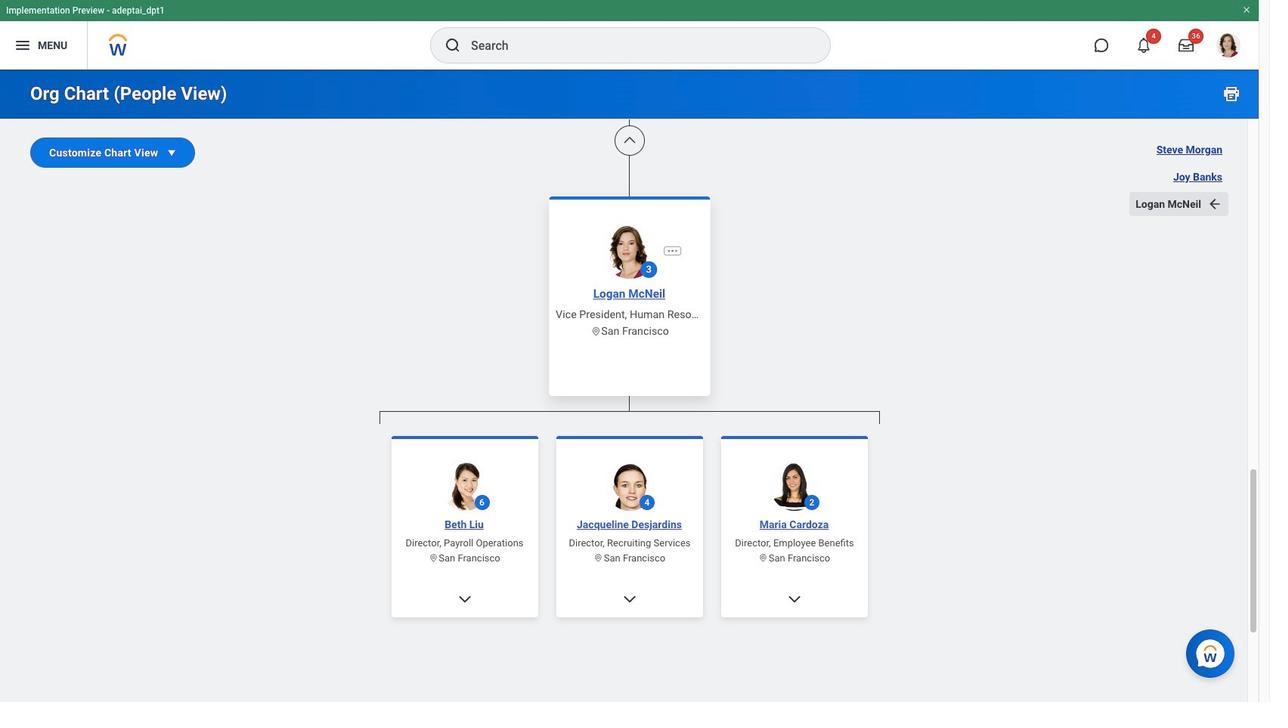 Task type: describe. For each thing, give the bounding box(es) containing it.
3 chevron down image from the left
[[787, 592, 802, 607]]

print org chart image
[[1223, 85, 1241, 103]]

chevron up image
[[622, 133, 637, 148]]

1 chevron down image from the left
[[457, 592, 472, 607]]

close environment banner image
[[1242, 5, 1251, 14]]

justify image
[[14, 36, 32, 54]]

caret down image
[[164, 145, 179, 160]]

location image
[[759, 553, 768, 563]]



Task type: locate. For each thing, give the bounding box(es) containing it.
0 horizontal spatial chevron down image
[[457, 592, 472, 607]]

chevron down image
[[457, 592, 472, 607], [622, 592, 637, 607], [787, 592, 802, 607]]

2 horizontal spatial chevron down image
[[787, 592, 802, 607]]

location image
[[590, 326, 601, 336], [429, 553, 439, 563], [594, 553, 604, 563]]

logan mcneil, logan mcneil, 3 direct reports element
[[379, 424, 880, 702]]

Search Workday  search field
[[471, 29, 799, 62]]

search image
[[444, 36, 462, 54]]

arrow left image
[[1207, 197, 1223, 212]]

1 horizontal spatial chevron down image
[[622, 592, 637, 607]]

profile logan mcneil image
[[1216, 33, 1241, 61]]

inbox large image
[[1179, 38, 1194, 53]]

notifications large image
[[1136, 38, 1151, 53]]

banner
[[0, 0, 1259, 70]]

related actions image
[[666, 244, 678, 257]]

main content
[[0, 0, 1259, 702]]

2 chevron down image from the left
[[622, 592, 637, 607]]

location image for 2nd chevron down image from left
[[594, 553, 604, 563]]

location image for 3rd chevron down image from the right
[[429, 553, 439, 563]]



Task type: vqa. For each thing, say whether or not it's contained in the screenshot.
close environment banner icon
yes



